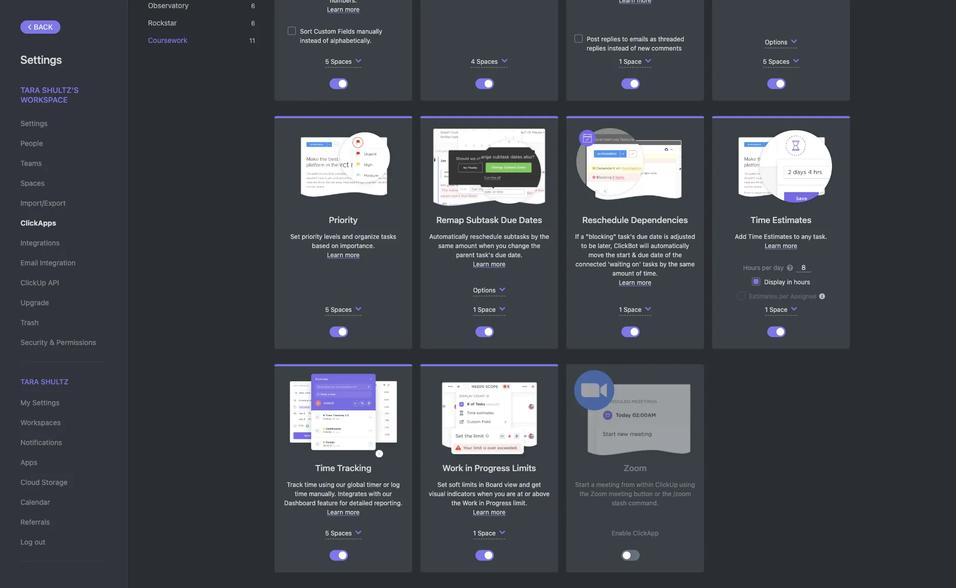 Task type: locate. For each thing, give the bounding box(es) containing it.
threaded
[[659, 36, 685, 43]]

0 horizontal spatial same
[[439, 243, 454, 250]]

1 vertical spatial per
[[780, 293, 789, 300]]

0 horizontal spatial options
[[474, 287, 496, 294]]

0 horizontal spatial clickup
[[20, 279, 46, 287]]

estimates
[[773, 215, 812, 225], [765, 233, 793, 241], [750, 293, 778, 300]]

2 using from the left
[[680, 482, 696, 489]]

learn more link up day
[[765, 243, 798, 250]]

0 horizontal spatial options button
[[421, 284, 558, 304]]

1 vertical spatial when
[[478, 491, 493, 498]]

1 vertical spatial options
[[474, 287, 496, 294]]

due inside automatically reschedule subtasks by the same amount when you change the parent task's due date. learn more
[[496, 252, 507, 259]]

new
[[639, 45, 650, 52]]

0 vertical spatial same
[[439, 243, 454, 250]]

0 vertical spatial date
[[650, 233, 663, 241]]

learn more link for estimates
[[765, 243, 798, 250]]

learn more link down parent
[[473, 261, 506, 268]]

1 vertical spatial meeting
[[609, 491, 633, 498]]

set left priority
[[291, 233, 300, 241]]

0 vertical spatial set
[[291, 233, 300, 241]]

meeting up 'slash'
[[609, 491, 633, 498]]

a inside if a "blocking" task's due date is adjusted to be later, clickbot will automatically move the start & due date of the connected 'waiting on' tasks by the same amount of time. learn more
[[581, 233, 585, 241]]

reschedule dependencies
[[583, 215, 689, 225]]

subtask
[[467, 215, 499, 225]]

1 horizontal spatial by
[[660, 261, 667, 268]]

amount down 'waiting on the right
[[613, 270, 635, 277]]

2 horizontal spatial to
[[795, 233, 800, 241]]

1 vertical spatial instead
[[608, 45, 629, 52]]

time up "manually." at the left bottom of page
[[305, 482, 317, 489]]

2 horizontal spatial or
[[655, 491, 661, 498]]

tara for tara shultz
[[20, 378, 39, 386]]

to
[[623, 36, 629, 43], [795, 233, 800, 241], [582, 243, 588, 250]]

sort
[[300, 28, 312, 35]]

time up "manually." at the left bottom of page
[[316, 463, 335, 473]]

1 vertical spatial to
[[795, 233, 800, 241]]

per for hours
[[763, 265, 772, 272]]

0 vertical spatial task's
[[618, 233, 636, 241]]

task's down reschedule
[[477, 252, 494, 259]]

1 horizontal spatial clickup
[[656, 482, 678, 489]]

estimates down display
[[750, 293, 778, 300]]

0 vertical spatial to
[[623, 36, 629, 43]]

assignee
[[791, 293, 817, 300]]

of down custom
[[323, 37, 329, 44]]

6 for observatory
[[251, 3, 255, 10]]

work down indicators
[[463, 500, 478, 507]]

by down automatically
[[660, 261, 667, 268]]

& inside if a "blocking" task's due date is adjusted to be later, clickbot will automatically move the start & due date of the connected 'waiting on' tasks by the same amount of time. learn more
[[632, 252, 637, 259]]

trash
[[20, 318, 39, 327]]

options
[[766, 39, 788, 46], [474, 287, 496, 294]]

estimates inside the add time estimates to any task. learn more
[[765, 233, 793, 241]]

task.
[[814, 233, 828, 241]]

dependencies
[[631, 215, 689, 225]]

email
[[20, 259, 38, 267]]

more down detailed
[[345, 509, 360, 516]]

0 vertical spatial time
[[751, 215, 771, 225]]

estimates up any
[[773, 215, 812, 225]]

clickapp
[[633, 530, 659, 537]]

to inside if a "blocking" task's due date is adjusted to be later, clickbot will automatically move the start & due date of the connected 'waiting on' tasks by the same amount of time. learn more
[[582, 243, 588, 250]]

set inside set soft limits in board view and get visual indicators when you are at or above the work in progress limit. learn more
[[438, 482, 447, 489]]

limits
[[513, 463, 537, 473]]

by down dates
[[532, 233, 539, 241]]

0 vertical spatial clickup
[[20, 279, 46, 287]]

1 using from the left
[[319, 482, 335, 489]]

0 horizontal spatial instead
[[300, 37, 321, 44]]

apps
[[20, 458, 37, 467]]

zoom
[[624, 463, 647, 473], [591, 491, 608, 498]]

zoom inside start a meeting from within clickup using the zoom meeting button or the /zoom slash command.
[[591, 491, 608, 498]]

0 vertical spatial when
[[479, 243, 495, 250]]

comments
[[652, 45, 682, 52]]

learn more link
[[327, 6, 360, 13], [765, 243, 798, 250], [327, 252, 360, 259], [473, 261, 506, 268], [619, 279, 652, 286], [327, 509, 360, 516], [473, 509, 506, 516]]

zoom left button
[[591, 491, 608, 498]]

0 horizontal spatial task's
[[477, 252, 494, 259]]

above
[[533, 491, 550, 498]]

due
[[637, 233, 648, 241], [496, 252, 507, 259], [638, 252, 649, 259]]

options for space
[[474, 287, 496, 294]]

instead inside sort custom fields manually instead of alphabetically.
[[300, 37, 321, 44]]

tara up my at the left of the page
[[20, 378, 39, 386]]

day
[[774, 265, 784, 272]]

tasks up time.
[[643, 261, 659, 268]]

security & permissions link
[[20, 334, 107, 351]]

instead inside post replies to emails as threaded replies instead of new comments
[[608, 45, 629, 52]]

board
[[486, 482, 503, 489]]

manually
[[357, 28, 383, 35]]

0 vertical spatial meeting
[[597, 482, 620, 489]]

trash link
[[20, 314, 107, 331]]

instead down sort
[[300, 37, 321, 44]]

tara up workspace
[[20, 85, 40, 94]]

on
[[332, 243, 339, 250]]

per left day
[[763, 265, 772, 272]]

or right at
[[525, 491, 531, 498]]

more inside set soft limits in board view and get visual indicators when you are at or above the work in progress limit. learn more
[[491, 509, 506, 516]]

when down board
[[478, 491, 493, 498]]

1 horizontal spatial or
[[525, 491, 531, 498]]

to left 'be'
[[582, 243, 588, 250]]

to left any
[[795, 233, 800, 241]]

progress down are
[[486, 500, 512, 507]]

1 vertical spatial 6
[[251, 20, 255, 27]]

settings up 'people'
[[20, 119, 48, 128]]

1 vertical spatial time
[[749, 233, 763, 241]]

from
[[622, 482, 635, 489]]

2 vertical spatial time
[[316, 463, 335, 473]]

tara shultz
[[20, 378, 69, 386]]

a right if
[[581, 233, 585, 241]]

clickup inside start a meeting from within clickup using the zoom meeting button or the /zoom slash command.
[[656, 482, 678, 489]]

people
[[20, 139, 43, 148]]

learn down 'waiting on the right
[[619, 279, 636, 286]]

clickapps link
[[20, 214, 107, 232]]

clickup inside settings "element"
[[20, 279, 46, 287]]

time up the add time estimates to any task. learn more
[[751, 215, 771, 225]]

0 vertical spatial &
[[632, 252, 637, 259]]

0 vertical spatial tasks
[[381, 233, 397, 241]]

1 horizontal spatial zoom
[[624, 463, 647, 473]]

you inside automatically reschedule subtasks by the same amount when you change the parent task's due date. learn more
[[496, 243, 507, 250]]

start a meeting from within clickup using the zoom meeting button or the /zoom slash command.
[[576, 482, 696, 507]]

0 vertical spatial replies
[[602, 36, 621, 43]]

0 vertical spatial amount
[[456, 243, 477, 250]]

learn more link for dependencies
[[619, 279, 652, 286]]

& inside settings "element"
[[50, 338, 55, 347]]

& right security
[[50, 338, 55, 347]]

date down automatically
[[651, 252, 664, 259]]

settings down back link
[[20, 53, 62, 66]]

amount up parent
[[456, 243, 477, 250]]

if
[[576, 233, 580, 241]]

0 vertical spatial a
[[581, 233, 585, 241]]

&
[[632, 252, 637, 259], [50, 338, 55, 347]]

0 horizontal spatial tasks
[[381, 233, 397, 241]]

0 vertical spatial and
[[342, 233, 353, 241]]

1 horizontal spatial options
[[766, 39, 788, 46]]

learn more link down for
[[327, 509, 360, 516]]

learn down parent
[[473, 261, 490, 268]]

4 spaces
[[471, 58, 498, 65]]

0 horizontal spatial per
[[763, 265, 772, 272]]

calendar
[[20, 498, 50, 507]]

later,
[[598, 243, 613, 250]]

remap subtask due dates
[[437, 215, 543, 225]]

or left "log"
[[384, 482, 390, 489]]

1 horizontal spatial to
[[623, 36, 629, 43]]

learn more link down board
[[473, 509, 506, 516]]

0 horizontal spatial zoom
[[591, 491, 608, 498]]

1 horizontal spatial tasks
[[643, 261, 659, 268]]

track
[[287, 482, 303, 489]]

1 horizontal spatial and
[[520, 482, 530, 489]]

1 vertical spatial by
[[660, 261, 667, 268]]

1 vertical spatial task's
[[477, 252, 494, 259]]

learn down indicators
[[473, 509, 490, 516]]

2 vertical spatial to
[[582, 243, 588, 250]]

learn down feature
[[327, 509, 344, 516]]

1 vertical spatial settings
[[20, 119, 48, 128]]

0 vertical spatial settings
[[20, 53, 62, 66]]

or inside set soft limits in board view and get visual indicators when you are at or above the work in progress limit. learn more
[[525, 491, 531, 498]]

when inside automatically reschedule subtasks by the same amount when you change the parent task's due date. learn more
[[479, 243, 495, 250]]

people link
[[20, 135, 107, 152]]

1 vertical spatial options button
[[421, 284, 558, 304]]

1 horizontal spatial amount
[[613, 270, 635, 277]]

integrates
[[338, 491, 367, 498]]

1 vertical spatial set
[[438, 482, 447, 489]]

learn up custom
[[327, 6, 344, 13]]

1 vertical spatial tara
[[20, 378, 39, 386]]

learn more link for in
[[473, 509, 506, 516]]

you down board
[[495, 491, 505, 498]]

automatically reschedule subtasks by the same amount when you change the parent task's due date. learn more
[[430, 233, 550, 268]]

spaces inside settings "element"
[[20, 179, 45, 187]]

set priority levels and organize tasks based on importance. learn more
[[291, 233, 397, 259]]

more down time.
[[637, 279, 652, 286]]

enable clickapp
[[612, 530, 659, 537]]

same inside if a "blocking" task's due date is adjusted to be later, clickbot will automatically move the start & due date of the connected 'waiting on' tasks by the same amount of time. learn more
[[680, 261, 695, 268]]

task's
[[618, 233, 636, 241], [477, 252, 494, 259]]

1 horizontal spatial set
[[438, 482, 447, 489]]

visual
[[429, 491, 446, 498]]

1 horizontal spatial &
[[632, 252, 637, 259]]

0 vertical spatial work
[[443, 463, 464, 473]]

learn more link down on
[[327, 252, 360, 259]]

workspace
[[20, 95, 68, 104]]

more up day
[[783, 243, 798, 250]]

1 vertical spatial time
[[295, 491, 308, 498]]

time right add
[[749, 233, 763, 241]]

a inside start a meeting from within clickup using the zoom meeting button or the /zoom slash command.
[[592, 482, 595, 489]]

1 horizontal spatial using
[[680, 482, 696, 489]]

replies
[[602, 36, 621, 43], [587, 45, 606, 52]]

log
[[391, 482, 400, 489]]

2 6 from the top
[[251, 20, 255, 27]]

None number field
[[797, 262, 812, 273]]

tasks right the organize
[[381, 233, 397, 241]]

a for start
[[592, 482, 595, 489]]

or right button
[[655, 491, 661, 498]]

learn inside set priority levels and organize tasks based on importance. learn more
[[327, 252, 344, 259]]

replies down post
[[587, 45, 606, 52]]

learn more link down time.
[[619, 279, 652, 286]]

due left date.
[[496, 252, 507, 259]]

time
[[305, 482, 317, 489], [295, 491, 308, 498]]

more inside if a "blocking" task's due date is adjusted to be later, clickbot will automatically move the start & due date of the connected 'waiting on' tasks by the same amount of time. learn more
[[637, 279, 652, 286]]

0 vertical spatial options
[[766, 39, 788, 46]]

our up reporting.
[[383, 491, 392, 498]]

0 horizontal spatial set
[[291, 233, 300, 241]]

learn inside set soft limits in board view and get visual indicators when you are at or above the work in progress limit. learn more
[[473, 509, 490, 516]]

integrations
[[20, 239, 60, 247]]

tasks
[[381, 233, 397, 241], [643, 261, 659, 268]]

task's up clickbot
[[618, 233, 636, 241]]

referrals
[[20, 518, 50, 527]]

track time using our global timer or log time manually. integrates with our dashboard feature for detailed reporting. learn more
[[284, 482, 403, 516]]

0 vertical spatial our
[[336, 482, 346, 489]]

our up integrates
[[336, 482, 346, 489]]

replies right post
[[602, 36, 621, 43]]

of inside sort custom fields manually instead of alphabetically.
[[323, 37, 329, 44]]

and
[[342, 233, 353, 241], [520, 482, 530, 489]]

& up on'
[[632, 252, 637, 259]]

set up visual
[[438, 482, 447, 489]]

of down on'
[[636, 270, 642, 277]]

storage
[[42, 478, 68, 487]]

integrations link
[[20, 234, 107, 252]]

same inside automatically reschedule subtasks by the same amount when you change the parent task's due date. learn more
[[439, 243, 454, 250]]

you
[[496, 243, 507, 250], [495, 491, 505, 498]]

more down importance.
[[345, 252, 360, 259]]

and up at
[[520, 482, 530, 489]]

1 6 from the top
[[251, 3, 255, 10]]

/zoom
[[674, 491, 691, 498]]

using up /zoom
[[680, 482, 696, 489]]

tara shultz's workspace
[[20, 85, 79, 104]]

0 vertical spatial options button
[[713, 36, 850, 56]]

dates
[[519, 215, 543, 225]]

more inside set priority levels and organize tasks based on importance. learn more
[[345, 252, 360, 259]]

and up importance.
[[342, 233, 353, 241]]

0 horizontal spatial by
[[532, 233, 539, 241]]

progress up board
[[475, 463, 510, 473]]

work up the soft
[[443, 463, 464, 473]]

0 vertical spatial tara
[[20, 85, 40, 94]]

0 horizontal spatial our
[[336, 482, 346, 489]]

1 vertical spatial zoom
[[591, 491, 608, 498]]

clickup
[[20, 279, 46, 287], [656, 482, 678, 489]]

teams link
[[20, 155, 107, 172]]

0 vertical spatial by
[[532, 233, 539, 241]]

time estimates
[[751, 215, 812, 225]]

instead left new
[[608, 45, 629, 52]]

1 vertical spatial same
[[680, 261, 695, 268]]

time up dashboard
[[295, 491, 308, 498]]

clickup up upgrade
[[20, 279, 46, 287]]

estimates down time estimates
[[765, 233, 793, 241]]

date left is
[[650, 233, 663, 241]]

more down board
[[491, 509, 506, 516]]

1 tara from the top
[[20, 85, 40, 94]]

1 vertical spatial a
[[592, 482, 595, 489]]

per down display in hours
[[780, 293, 789, 300]]

0 horizontal spatial &
[[50, 338, 55, 347]]

1 vertical spatial tasks
[[643, 261, 659, 268]]

1 vertical spatial clickup
[[656, 482, 678, 489]]

zoom up from
[[624, 463, 647, 473]]

you left the change
[[496, 243, 507, 250]]

when
[[479, 243, 495, 250], [478, 491, 493, 498]]

with
[[369, 491, 381, 498]]

using up "manually." at the left bottom of page
[[319, 482, 335, 489]]

amount
[[456, 243, 477, 250], [613, 270, 635, 277]]

1 vertical spatial progress
[[486, 500, 512, 507]]

a right start
[[592, 482, 595, 489]]

learn inside if a "blocking" task's due date is adjusted to be later, clickbot will automatically move the start & due date of the connected 'waiting on' tasks by the same amount of time. learn more
[[619, 279, 636, 286]]

per for estimates
[[780, 293, 789, 300]]

0 horizontal spatial or
[[384, 482, 390, 489]]

0 horizontal spatial a
[[581, 233, 585, 241]]

you inside set soft limits in board view and get visual indicators when you are at or above the work in progress limit. learn more
[[495, 491, 505, 498]]

1 horizontal spatial a
[[592, 482, 595, 489]]

rockstar
[[148, 19, 177, 27]]

and inside set priority levels and organize tasks based on importance. learn more
[[342, 233, 353, 241]]

2 tara from the top
[[20, 378, 39, 386]]

more down reschedule
[[491, 261, 506, 268]]

meeting
[[597, 482, 620, 489], [609, 491, 633, 498]]

amount inside if a "blocking" task's due date is adjusted to be later, clickbot will automatically move the start & due date of the connected 'waiting on' tasks by the same amount of time. learn more
[[613, 270, 635, 277]]

will
[[640, 243, 650, 250]]

1 vertical spatial &
[[50, 338, 55, 347]]

meeting left from
[[597, 482, 620, 489]]

progress inside set soft limits in board view and get visual indicators when you are at or above the work in progress limit. learn more
[[486, 500, 512, 507]]

settings right my at the left of the page
[[32, 399, 60, 407]]

0 vertical spatial you
[[496, 243, 507, 250]]

learn down on
[[327, 252, 344, 259]]

0 horizontal spatial using
[[319, 482, 335, 489]]

0 horizontal spatial amount
[[456, 243, 477, 250]]

1 vertical spatial you
[[495, 491, 505, 498]]

as
[[650, 36, 657, 43]]

0 vertical spatial 6
[[251, 3, 255, 10]]

learn up day
[[765, 243, 782, 250]]

adjusted
[[671, 233, 696, 241]]

1 horizontal spatial options button
[[713, 36, 850, 56]]

custom
[[314, 28, 336, 35]]

of left new
[[631, 45, 637, 52]]

1 vertical spatial work
[[463, 500, 478, 507]]

options for spaces
[[766, 39, 788, 46]]

or
[[384, 482, 390, 489], [525, 491, 531, 498], [655, 491, 661, 498]]

log out link
[[20, 534, 107, 551]]

by inside if a "blocking" task's due date is adjusted to be later, clickbot will automatically move the start & due date of the connected 'waiting on' tasks by the same amount of time. learn more
[[660, 261, 667, 268]]

clickapps
[[20, 219, 56, 227]]

tara inside tara shultz's workspace
[[20, 85, 40, 94]]

1 vertical spatial amount
[[613, 270, 635, 277]]

learn inside the add time estimates to any task. learn more
[[765, 243, 782, 250]]

our
[[336, 482, 346, 489], [383, 491, 392, 498]]

1 vertical spatial and
[[520, 482, 530, 489]]

learn inside automatically reschedule subtasks by the same amount when you change the parent task's due date. learn more
[[473, 261, 490, 268]]

0 horizontal spatial and
[[342, 233, 353, 241]]

clickup up /zoom
[[656, 482, 678, 489]]

0 vertical spatial zoom
[[624, 463, 647, 473]]

display in hours
[[765, 279, 811, 286]]

0 horizontal spatial to
[[582, 243, 588, 250]]

the inside set soft limits in board view and get visual indicators when you are at or above the work in progress limit. learn more
[[452, 500, 461, 507]]

to left "emails"
[[623, 36, 629, 43]]

task's inside automatically reschedule subtasks by the same amount when you change the parent task's due date. learn more
[[477, 252, 494, 259]]

when down reschedule
[[479, 243, 495, 250]]

1 vertical spatial estimates
[[765, 233, 793, 241]]

set inside set priority levels and organize tasks based on importance. learn more
[[291, 233, 300, 241]]

by inside automatically reschedule subtasks by the same amount when you change the parent task's due date. learn more
[[532, 233, 539, 241]]

1 horizontal spatial our
[[383, 491, 392, 498]]

or inside track time using our global timer or log time manually. integrates with our dashboard feature for detailed reporting. learn more
[[384, 482, 390, 489]]

0 vertical spatial instead
[[300, 37, 321, 44]]

move
[[589, 252, 604, 259]]

2 vertical spatial settings
[[32, 399, 60, 407]]

time.
[[644, 270, 658, 277]]

1 horizontal spatial instead
[[608, 45, 629, 52]]

0 vertical spatial per
[[763, 265, 772, 272]]

learn more link up fields in the top left of the page
[[327, 6, 360, 13]]

connected
[[576, 261, 607, 268]]

are
[[507, 491, 516, 498]]

1 horizontal spatial per
[[780, 293, 789, 300]]



Task type: vqa. For each thing, say whether or not it's contained in the screenshot.
Write with AI
no



Task type: describe. For each thing, give the bounding box(es) containing it.
11
[[250, 37, 255, 44]]

limits
[[462, 482, 477, 489]]

learn more link for tracking
[[327, 509, 360, 516]]

due up will
[[637, 233, 648, 241]]

cloud storage
[[20, 478, 68, 487]]

workspaces link
[[20, 414, 107, 432]]

cloud storage link
[[20, 474, 107, 491]]

priority
[[302, 233, 323, 241]]

any
[[802, 233, 812, 241]]

a for if
[[581, 233, 585, 241]]

time for time tracking
[[316, 463, 335, 473]]

1 vertical spatial replies
[[587, 45, 606, 52]]

sort custom fields manually instead of alphabetically.
[[300, 28, 383, 44]]

at
[[518, 491, 523, 498]]

coursework
[[148, 36, 188, 44]]

timer
[[367, 482, 382, 489]]

6 for rockstar
[[251, 20, 255, 27]]

view
[[505, 482, 518, 489]]

security
[[20, 338, 48, 347]]

1 vertical spatial date
[[651, 252, 664, 259]]

to inside post replies to emails as threaded replies instead of new comments
[[623, 36, 629, 43]]

security & permissions
[[20, 338, 96, 347]]

0 vertical spatial progress
[[475, 463, 510, 473]]

back
[[34, 23, 53, 31]]

levels
[[324, 233, 341, 241]]

2 vertical spatial estimates
[[750, 293, 778, 300]]

reporting.
[[374, 500, 403, 507]]

my settings link
[[20, 394, 107, 412]]

set for work in progress limits
[[438, 482, 447, 489]]

fields
[[338, 28, 355, 35]]

detailed
[[350, 500, 373, 507]]

back link
[[20, 20, 61, 34]]

clickup api link
[[20, 274, 107, 292]]

more up fields in the top left of the page
[[345, 6, 360, 13]]

parent
[[456, 252, 475, 259]]

using inside track time using our global timer or log time manually. integrates with our dashboard feature for detailed reporting. learn more
[[319, 482, 335, 489]]

learn more link for subtask
[[473, 261, 506, 268]]

tasks inside if a "blocking" task's due date is adjusted to be later, clickbot will automatically move the start & due date of the connected 'waiting on' tasks by the same amount of time. learn more
[[643, 261, 659, 268]]

log
[[20, 538, 33, 546]]

alphabetically.
[[331, 37, 372, 44]]

options button for spaces
[[713, 36, 850, 56]]

limit.
[[514, 500, 528, 507]]

tasks inside set priority levels and organize tasks based on importance. learn more
[[381, 233, 397, 241]]

due
[[501, 215, 517, 225]]

due down will
[[638, 252, 649, 259]]

time inside the add time estimates to any task. learn more
[[749, 233, 763, 241]]

teams
[[20, 159, 42, 167]]

spaces link
[[20, 175, 107, 192]]

settings element
[[0, 0, 128, 588]]

import/export
[[20, 199, 66, 207]]

work inside set soft limits in board view and get visual indicators when you are at or above the work in progress limit. learn more
[[463, 500, 478, 507]]

automatically
[[430, 233, 469, 241]]

upgrade
[[20, 298, 49, 307]]

set for priority
[[291, 233, 300, 241]]

and inside set soft limits in board view and get visual indicators when you are at or above the work in progress limit. learn more
[[520, 482, 530, 489]]

integration
[[40, 259, 76, 267]]

learn inside track time using our global timer or log time manually. integrates with our dashboard feature for detailed reporting. learn more
[[327, 509, 344, 516]]

notifications
[[20, 438, 62, 447]]

more inside track time using our global timer or log time manually. integrates with our dashboard feature for detailed reporting. learn more
[[345, 509, 360, 516]]

for
[[340, 500, 348, 507]]

reschedule
[[471, 233, 502, 241]]

priority
[[329, 215, 358, 225]]

organize
[[355, 233, 380, 241]]

my
[[20, 399, 30, 407]]

enable
[[612, 530, 632, 537]]

'waiting
[[608, 261, 631, 268]]

import/export link
[[20, 195, 107, 212]]

work in progress limits
[[443, 463, 537, 473]]

display
[[765, 279, 786, 286]]

button
[[634, 491, 653, 498]]

time tracking
[[316, 463, 372, 473]]

time for time estimates
[[751, 215, 771, 225]]

clickbot
[[614, 243, 638, 250]]

settings link
[[20, 115, 107, 132]]

referrals link
[[20, 514, 107, 531]]

using inside start a meeting from within clickup using the zoom meeting button or the /zoom slash command.
[[680, 482, 696, 489]]

post
[[587, 36, 600, 43]]

post replies to emails as threaded replies instead of new comments
[[587, 36, 685, 52]]

indicators
[[447, 491, 476, 498]]

task's inside if a "blocking" task's due date is adjusted to be later, clickbot will automatically move the start & due date of the connected 'waiting on' tasks by the same amount of time. learn more
[[618, 233, 636, 241]]

options button for space
[[421, 284, 558, 304]]

learn more
[[327, 6, 360, 13]]

get
[[532, 482, 541, 489]]

of inside post replies to emails as threaded replies instead of new comments
[[631, 45, 637, 52]]

reschedule
[[583, 215, 629, 225]]

hours
[[744, 265, 761, 272]]

api
[[48, 279, 59, 287]]

global
[[348, 482, 365, 489]]

0 vertical spatial estimates
[[773, 215, 812, 225]]

to inside the add time estimates to any task. learn more
[[795, 233, 800, 241]]

"blocking"
[[586, 233, 617, 241]]

0 vertical spatial time
[[305, 482, 317, 489]]

more inside automatically reschedule subtasks by the same amount when you change the parent task's due date. learn more
[[491, 261, 506, 268]]

hours per day
[[744, 265, 784, 272]]

shultz
[[41, 378, 69, 386]]

tracking
[[337, 463, 372, 473]]

when inside set soft limits in board view and get visual indicators when you are at or above the work in progress limit. learn more
[[478, 491, 493, 498]]

of down automatically
[[666, 252, 671, 259]]

more inside the add time estimates to any task. learn more
[[783, 243, 798, 250]]

email integration
[[20, 259, 76, 267]]

observatory
[[148, 1, 189, 10]]

permissions
[[56, 338, 96, 347]]

if a "blocking" task's due date is adjusted to be later, clickbot will automatically move the start & due date of the connected 'waiting on' tasks by the same amount of time. learn more
[[576, 233, 696, 286]]

importance.
[[341, 243, 375, 250]]

tara for tara shultz's workspace
[[20, 85, 40, 94]]

subtasks
[[504, 233, 530, 241]]

change
[[508, 243, 530, 250]]

or inside start a meeting from within clickup using the zoom meeting button or the /zoom slash command.
[[655, 491, 661, 498]]

shultz's
[[42, 85, 79, 94]]

email integration link
[[20, 254, 107, 272]]

amount inside automatically reschedule subtasks by the same amount when you change the parent task's due date. learn more
[[456, 243, 477, 250]]



